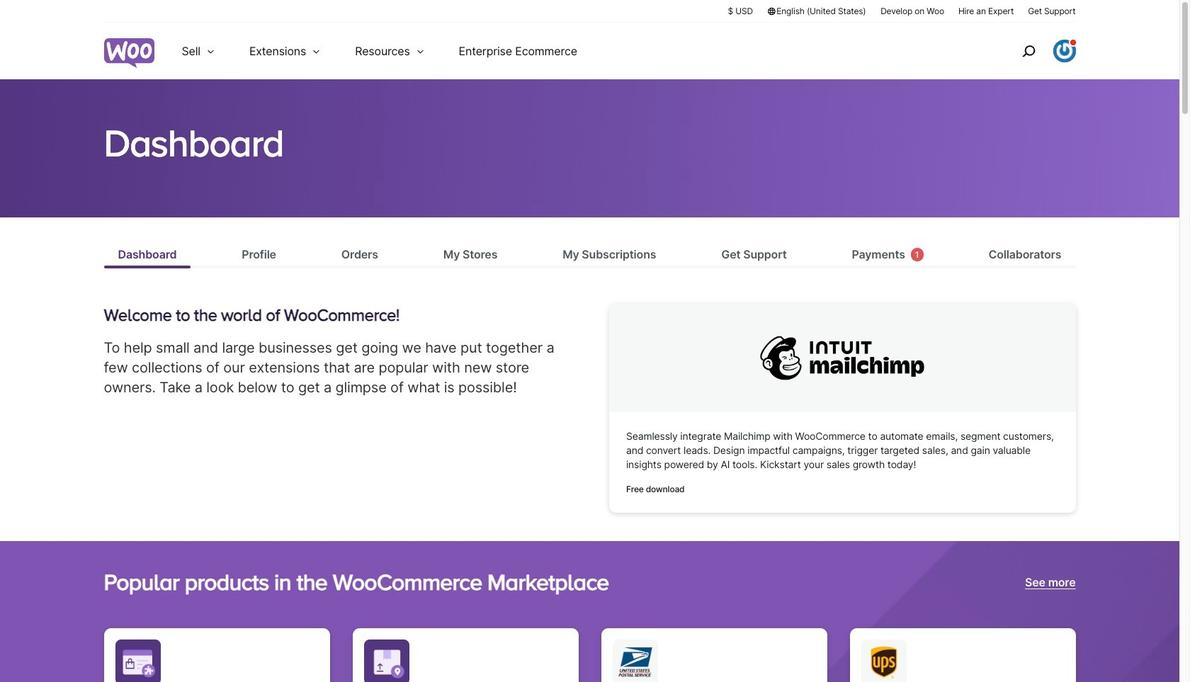 Task type: locate. For each thing, give the bounding box(es) containing it.
service navigation menu element
[[991, 28, 1076, 74]]



Task type: vqa. For each thing, say whether or not it's contained in the screenshot.
it's
no



Task type: describe. For each thing, give the bounding box(es) containing it.
open account menu image
[[1053, 40, 1076, 62]]

search image
[[1017, 40, 1040, 62]]



